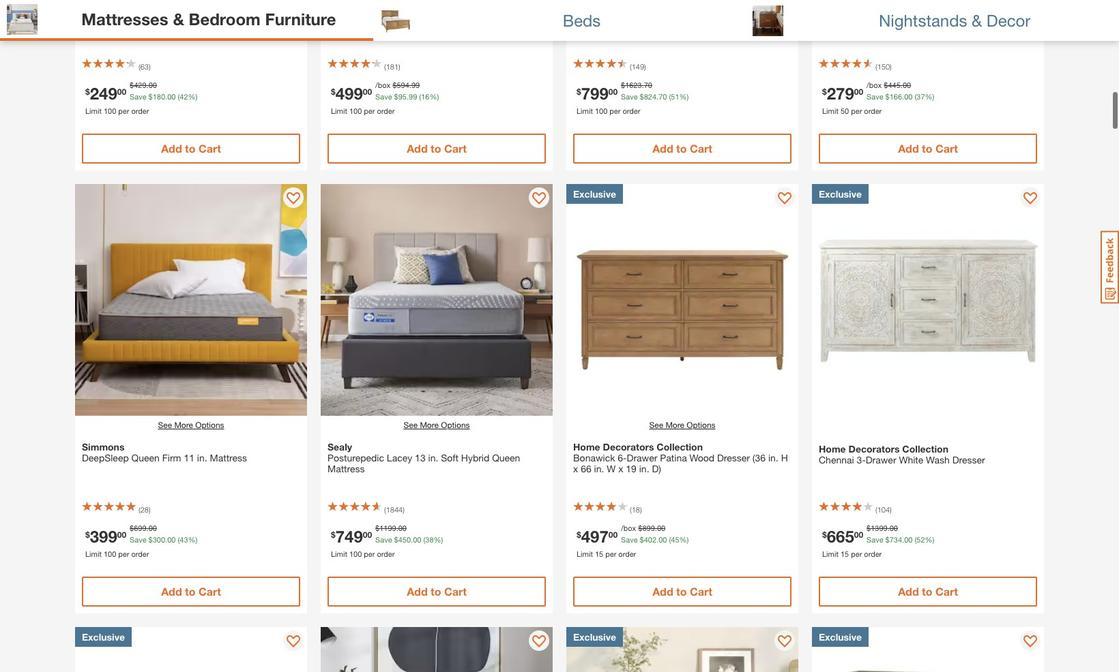 Task type: describe. For each thing, give the bounding box(es) containing it.
pillow
[[646, 20, 671, 31]]

add to cart button down 51
[[573, 134, 792, 164]]

see for 399
[[158, 420, 172, 431]]

vera
[[471, 9, 490, 20]]

) for 749
[[403, 506, 405, 515]]

( up 699
[[139, 506, 140, 515]]

( up the 1399
[[876, 506, 877, 515]]

posturepedic plus determination ii 14 in. medium innerspring euro pillow top queen mattress
[[573, 9, 784, 31]]

( inside the $ 499 00 /box $ 594 . 99 save $ 95 . 99 ( 16 %) limit 100 per order
[[419, 92, 421, 101]]

add down 16
[[407, 142, 428, 155]]

249
[[90, 84, 117, 103]]

to for add to cart button under 37
[[922, 142, 933, 155]]

( inside $ 249 00 $ 429 . 00 save $ 180 . 00 ( 42 %) limit 100 per order
[[178, 92, 180, 101]]

nightstands & decor image
[[753, 5, 784, 36]]

799
[[581, 84, 609, 103]]

100 inside the $ 499 00 /box $ 594 . 99 save $ 95 . 99 ( 16 %) limit 100 per order
[[349, 106, 362, 115]]

51
[[671, 92, 679, 101]]

save inside $ 279 00 /box $ 445 . 00 save $ 166 . 00 ( 37 %) limit 50 per order
[[867, 92, 883, 101]]

mattresses & bedroom furniture button
[[0, 0, 373, 41]]

wash
[[926, 455, 950, 466]]

dresser for wood
[[717, 452, 750, 464]]

1199
[[380, 524, 396, 533]]

& for mattresses
[[173, 9, 184, 28]]

order inside $ 399 00 $ 699 . 00 save $ 300 . 00 ( 43 %) limit 100 per order
[[131, 550, 149, 559]]

in. inside 12 in. medium-firm gel and aloe vera hybrid memory foam tight top king mattress
[[341, 9, 351, 20]]

add down 52 at the right bottom of page
[[898, 586, 919, 599]]

bedroom
[[189, 9, 261, 28]]

( 150 )
[[876, 62, 892, 71]]

( 1844 )
[[384, 506, 405, 515]]

add to cart button down 43 in the left of the page
[[82, 577, 300, 607]]

chennai 3-drawer white wash dresser image
[[812, 184, 1044, 416]]

exclusive for 'stafford white 6-drawer dresser (36 in. h x 60 in. w x 18 in. d)' image
[[82, 632, 125, 644]]

tight inside 12 in. medium-firm gel and aloe vera hybrid memory foam tight top king mattress
[[392, 20, 414, 31]]

br800
[[82, 9, 111, 20]]

) for 499
[[399, 62, 400, 71]]

%) inside $ 249 00 $ 429 . 00 save $ 180 . 00 ( 42 %) limit 100 per order
[[188, 92, 198, 101]]

options for 399
[[195, 420, 224, 431]]

order inside $ 665 00 $ 1399 . 00 save $ 734 . 00 ( 52 %) limit 15 per order
[[864, 550, 882, 559]]

) for 799
[[644, 62, 646, 71]]

in. inside sealy posturepedic lacey 13 in. soft hybrid queen mattress
[[428, 452, 438, 464]]

42
[[180, 92, 188, 101]]

00 inside $ 799 00 $ 1623 . 70 save $ 824 . 70 ( 51 %) limit 100 per order
[[609, 86, 618, 96]]

) for 399
[[149, 506, 151, 515]]

nightstands & decor
[[879, 11, 1031, 30]]

nightstands
[[879, 11, 967, 30]]

limit inside $ 399 00 $ 699 . 00 save $ 300 . 00 ( 43 %) limit 100 per order
[[85, 550, 102, 559]]

00 inside the $ 499 00 /box $ 594 . 99 save $ 95 . 99 ( 16 %) limit 100 per order
[[363, 86, 372, 96]]

add to cart button down 45
[[573, 577, 792, 607]]

queen inside simmons deepsleep queen firm 11 in. mattress
[[131, 452, 160, 464]]

( up the $ 499 00 /box $ 594 . 99 save $ 95 . 99 ( 16 %) limit 100 per order
[[384, 62, 386, 71]]

50
[[841, 106, 849, 115]]

/box for 497
[[621, 524, 636, 533]]

display image for chennai 3-drawer white wash dresser image
[[1024, 192, 1037, 206]]

decorators for 3-
[[849, 444, 900, 455]]

exclusive for bonawick 6-drawer patina wood dresser (36 in. h x 66 in. w x 19 in. d) image
[[573, 188, 616, 200]]

size
[[982, 20, 1001, 31]]

save inside $ 749 00 $ 1199 . 00 save $ 450 . 00 ( 38 %) limit 100 per order
[[375, 535, 392, 544]]

499
[[336, 84, 363, 103]]

12 for 12 in. medium-firm gel and aloe vera hybrid memory foam tight top king mattress
[[328, 9, 338, 20]]

home decorators collection chennai 3-drawer white wash dresser
[[819, 444, 985, 466]]

add to cart down 51
[[653, 142, 712, 155]]

add to cart button down 37
[[819, 134, 1037, 164]]

br800 twin medium innerspring tight top dualcool 12 in. mattress link
[[82, 0, 300, 31]]

$ 665 00 $ 1399 . 00 save $ 734 . 00 ( 52 %) limit 15 per order
[[822, 524, 935, 559]]

%) inside $ 665 00 $ 1399 . 00 save $ 734 . 00 ( 52 %) limit 15 per order
[[925, 535, 935, 544]]

11
[[184, 452, 194, 464]]

order inside $ 249 00 $ 429 . 00 save $ 180 . 00 ( 42 %) limit 100 per order
[[131, 106, 149, 115]]

save inside the $ 499 00 /box $ 594 . 99 save $ 95 . 99 ( 16 %) limit 100 per order
[[375, 92, 392, 101]]

cart for add to cart button underneath 52 at the right bottom of page
[[936, 586, 958, 599]]

( up 429
[[139, 62, 140, 71]]

hybrid inside the 12 in. medium hybrid memory foam and innerspring mattress tight top queen size mattress
[[882, 9, 911, 20]]

( inside $ 399 00 $ 699 . 00 save $ 300 . 00 ( 43 %) limit 100 per order
[[178, 535, 180, 544]]

and inside the 12 in. medium hybrid memory foam and innerspring mattress tight top queen size mattress
[[978, 9, 994, 20]]

( inside $ 497 00 /box $ 899 . 00 save $ 402 . 00 ( 45 %) limit 15 per order
[[669, 535, 671, 544]]

lacey
[[387, 452, 412, 464]]

add to cart down 43 in the left of the page
[[161, 586, 221, 599]]

in. inside posturepedic plus determination ii 14 in. medium innerspring euro pillow top queen mattress
[[737, 9, 747, 20]]

top inside br800 twin medium innerspring tight top dualcool 12 in. mattress
[[247, 9, 263, 20]]

mattress inside posturepedic plus determination ii 14 in. medium innerspring euro pillow top queen mattress
[[723, 20, 760, 31]]

bonawick
[[573, 452, 615, 464]]

399
[[90, 527, 117, 546]]

wood
[[690, 452, 715, 464]]

100 for 399
[[104, 550, 116, 559]]

( 149 )
[[630, 62, 646, 71]]

to for add to cart button under 45
[[676, 586, 687, 599]]

$ 799 00 $ 1623 . 70 save $ 824 . 70 ( 51 %) limit 100 per order
[[577, 81, 689, 115]]

mattress inside sealy posturepedic lacey 13 in. soft hybrid queen mattress
[[328, 463, 365, 475]]

see more options for 399
[[158, 420, 224, 431]]

bonawick 6-drawer patina wood dresser (36 in. h x 66 in. w x 19 in. d) image
[[566, 184, 798, 416]]

posturepedic inside posturepedic plus determination ii 14 in. medium innerspring euro pillow top queen mattress
[[573, 9, 630, 20]]

per inside $ 249 00 $ 429 . 00 save $ 180 . 00 ( 42 %) limit 100 per order
[[118, 106, 129, 115]]

749
[[336, 527, 363, 546]]

queen inside the 12 in. medium hybrid memory foam and innerspring mattress tight top queen size mattress
[[952, 20, 980, 31]]

twin
[[114, 9, 133, 20]]

( 18 )
[[630, 506, 642, 515]]

100 for 799
[[595, 106, 608, 115]]

per inside $ 279 00 /box $ 445 . 00 save $ 166 . 00 ( 37 %) limit 50 per order
[[851, 106, 862, 115]]

soft
[[441, 452, 459, 464]]

exclusive for '6-drawer 56 in w natural pine solid wood transitional reeded dresser' image
[[573, 632, 616, 644]]

13
[[415, 452, 426, 464]]

$ 497 00 /box $ 899 . 00 save $ 402 . 00 ( 45 %) limit 15 per order
[[577, 524, 689, 559]]

order inside the $ 499 00 /box $ 594 . 99 save $ 95 . 99 ( 16 %) limit 100 per order
[[377, 106, 395, 115]]

order inside $ 749 00 $ 1199 . 00 save $ 450 . 00 ( 38 %) limit 100 per order
[[377, 550, 395, 559]]

innerspring inside br800 twin medium innerspring tight top dualcool 12 in. mattress
[[173, 9, 221, 20]]

%) inside $ 399 00 $ 699 . 00 save $ 300 . 00 ( 43 %) limit 100 per order
[[188, 535, 198, 544]]

add down 51
[[653, 142, 673, 155]]

$ 249 00 $ 429 . 00 save $ 180 . 00 ( 42 %) limit 100 per order
[[85, 81, 198, 115]]

patina
[[660, 452, 687, 464]]

in. inside simmons deepsleep queen firm 11 in. mattress
[[197, 452, 207, 464]]

2 x from the left
[[618, 463, 623, 475]]

3 more from the left
[[666, 420, 685, 431]]

h
[[781, 452, 788, 464]]

add down 45
[[653, 586, 673, 599]]

simmons deepsleep queen firm 11 in. mattress
[[82, 442, 247, 464]]

12 in. medium hybrid memory foam and innerspring mattress tight top queen size mattress
[[819, 9, 1001, 42]]

sealy posturepedic lacey 13 in. soft hybrid queen mattress
[[328, 442, 520, 475]]

drawer for 3-
[[866, 455, 896, 466]]

add down 43 in the left of the page
[[161, 586, 182, 599]]

beckford walnut brown finish 6 drawer wood dresser image
[[812, 628, 1044, 673]]

( 104 )
[[876, 506, 892, 515]]

to for add to cart button underneath 43 in the left of the page
[[185, 586, 196, 599]]

( up $ 279 00 /box $ 445 . 00 save $ 166 . 00 ( 37 %) limit 50 per order
[[876, 62, 877, 71]]

decorators for 6-
[[603, 442, 654, 453]]

cart for add to cart button under 51
[[690, 142, 712, 155]]

/box for 279
[[867, 81, 882, 89]]

order inside $ 497 00 /box $ 899 . 00 save $ 402 . 00 ( 45 %) limit 15 per order
[[619, 550, 636, 559]]

) for 497
[[640, 506, 642, 515]]

497
[[581, 527, 609, 546]]

( 63 )
[[139, 62, 151, 71]]

chennai
[[819, 455, 854, 466]]

150
[[877, 62, 890, 71]]

beds button
[[373, 0, 746, 41]]

3 see from the left
[[649, 420, 663, 431]]

limit inside $ 799 00 $ 1623 . 70 save $ 824 . 70 ( 51 %) limit 100 per order
[[577, 106, 593, 115]]

save inside $ 665 00 $ 1399 . 00 save $ 734 . 00 ( 52 %) limit 15 per order
[[867, 535, 883, 544]]

43
[[180, 535, 188, 544]]

(36
[[753, 452, 766, 464]]

450
[[398, 535, 411, 544]]

foam inside 12 in. medium-firm gel and aloe vera hybrid memory foam tight top king mattress
[[365, 20, 390, 31]]

medium-
[[354, 9, 392, 20]]

foam inside the 12 in. medium hybrid memory foam and innerspring mattress tight top queen size mattress
[[951, 9, 975, 20]]

decor
[[987, 11, 1031, 30]]

exclusive for chennai 3-drawer white wash dresser image
[[819, 188, 862, 200]]

limit inside $ 749 00 $ 1199 . 00 save $ 450 . 00 ( 38 %) limit 100 per order
[[331, 550, 347, 559]]

166
[[890, 92, 902, 101]]

simmons
[[82, 442, 125, 453]]

665
[[827, 527, 854, 546]]

options for 749
[[441, 420, 470, 431]]

add to cart button down 52 at the right bottom of page
[[819, 577, 1037, 607]]

add to cart button down 16
[[328, 134, 546, 164]]

limit inside $ 497 00 /box $ 899 . 00 save $ 402 . 00 ( 45 %) limit 15 per order
[[577, 550, 593, 559]]

medium for 279
[[845, 9, 880, 20]]

posturepedic lacey 13 in. soft hybrid queen mattress image
[[321, 184, 553, 416]]

824
[[644, 92, 657, 101]]

feedback link image
[[1101, 231, 1119, 304]]

12 in. medium hybrid memory foam and innerspring mattress tight top queen size mattress link
[[819, 0, 1037, 42]]

per inside $ 497 00 /box $ 899 . 00 save $ 402 . 00 ( 45 %) limit 15 per order
[[605, 550, 616, 559]]

( up 1199
[[384, 506, 386, 515]]

sealy
[[328, 442, 352, 453]]

cart for add to cart button underneath 43 in the left of the page
[[199, 586, 221, 599]]

( inside $ 799 00 $ 1623 . 70 save $ 824 . 70 ( 51 %) limit 100 per order
[[669, 92, 671, 101]]

149
[[632, 62, 644, 71]]

( up $ 497 00 /box $ 899 . 00 save $ 402 . 00 ( 45 %) limit 15 per order
[[630, 506, 632, 515]]

home decorators collection bonawick 6-drawer patina wood dresser (36 in. h x 66 in. w x 19 in. d)
[[573, 442, 788, 475]]

order inside $ 279 00 /box $ 445 . 00 save $ 166 . 00 ( 37 %) limit 50 per order
[[864, 106, 882, 115]]

per inside $ 399 00 $ 699 . 00 save $ 300 . 00 ( 43 %) limit 100 per order
[[118, 550, 129, 559]]

cart for add to cart button under 38
[[444, 586, 467, 599]]

52
[[917, 535, 925, 544]]

cart for add to cart button under 16
[[444, 142, 467, 155]]

181
[[386, 62, 399, 71]]

( inside $ 749 00 $ 1199 . 00 save $ 450 . 00 ( 38 %) limit 100 per order
[[423, 535, 425, 544]]

%) inside $ 749 00 $ 1199 . 00 save $ 450 . 00 ( 38 %) limit 100 per order
[[434, 535, 443, 544]]

furniture
[[265, 9, 336, 28]]

66
[[581, 463, 592, 475]]

( 181 )
[[384, 62, 400, 71]]

posturepedic plus determination ii 14 in. medium innerspring euro pillow top queen mattress link
[[573, 0, 792, 31]]

6-drawer 56 in w natural pine solid wood transitional reeded dresser image
[[566, 628, 798, 673]]

100 for 249
[[104, 106, 116, 115]]

/box for 499
[[375, 81, 391, 89]]

( up 1623
[[630, 62, 632, 71]]



Task type: vqa. For each thing, say whether or not it's contained in the screenshot.
bottommost your
no



Task type: locate. For each thing, give the bounding box(es) containing it.
0 horizontal spatial 15
[[595, 550, 603, 559]]

1 horizontal spatial firm
[[392, 9, 411, 20]]

mattress inside br800 twin medium innerspring tight top dualcool 12 in. mattress
[[150, 20, 187, 31]]

0 horizontal spatial memory
[[328, 20, 363, 31]]

/box down ( 18 )
[[621, 524, 636, 533]]

add to cart button down 42
[[82, 134, 300, 164]]

1 horizontal spatial drawer
[[866, 455, 896, 466]]

2 horizontal spatial more
[[666, 420, 685, 431]]

12 in. medium-firm gel and aloe vera hybrid memory foam tight top king mattress
[[328, 9, 521, 31]]

medium inside posturepedic plus determination ii 14 in. medium innerspring euro pillow top queen mattress
[[750, 9, 784, 20]]

to for add to cart button under 16
[[431, 142, 441, 155]]

/box inside $ 279 00 /box $ 445 . 00 save $ 166 . 00 ( 37 %) limit 50 per order
[[867, 81, 882, 89]]

0 horizontal spatial posturepedic
[[328, 452, 384, 464]]

collection
[[657, 442, 703, 453], [902, 444, 949, 455]]

$ 499 00 /box $ 594 . 99 save $ 95 . 99 ( 16 %) limit 100 per order
[[331, 81, 439, 115]]

add to cart down 52 at the right bottom of page
[[898, 586, 958, 599]]

2 horizontal spatial hybrid
[[882, 9, 911, 20]]

0 vertical spatial posturepedic
[[573, 9, 630, 20]]

1 horizontal spatial memory
[[913, 9, 948, 20]]

6-
[[618, 452, 627, 464]]

00
[[149, 81, 157, 89], [903, 81, 911, 89], [117, 86, 126, 96], [363, 86, 372, 96], [609, 86, 618, 96], [854, 86, 863, 96], [167, 92, 176, 101], [904, 92, 913, 101], [149, 524, 157, 533], [398, 524, 407, 533], [657, 524, 666, 533], [890, 524, 898, 533], [117, 530, 126, 540], [363, 530, 372, 540], [609, 530, 618, 540], [854, 530, 863, 540], [167, 535, 176, 544], [413, 535, 421, 544], [659, 535, 667, 544], [904, 535, 913, 544]]

1 horizontal spatial 70
[[659, 92, 667, 101]]

%)
[[188, 92, 198, 101], [430, 92, 439, 101], [679, 92, 689, 101], [925, 92, 935, 101], [188, 535, 198, 544], [434, 535, 443, 544], [679, 535, 689, 544], [925, 535, 935, 544]]

& inside button
[[173, 9, 184, 28]]

limit inside the $ 499 00 /box $ 594 . 99 save $ 95 . 99 ( 16 %) limit 100 per order
[[331, 106, 347, 115]]

tight
[[223, 9, 245, 20], [392, 20, 414, 31], [909, 20, 931, 31]]

1 horizontal spatial innerspring
[[573, 20, 621, 31]]

0 horizontal spatial more
[[174, 420, 193, 431]]

1 horizontal spatial and
[[978, 9, 994, 20]]

) up 824
[[644, 62, 646, 71]]

per inside the $ 499 00 /box $ 594 . 99 save $ 95 . 99 ( 16 %) limit 100 per order
[[364, 106, 375, 115]]

95
[[398, 92, 407, 101]]

limit down '665'
[[822, 550, 839, 559]]

12 right nightstands & decor icon
[[819, 9, 830, 20]]

0 horizontal spatial collection
[[657, 442, 703, 453]]

100
[[104, 106, 116, 115], [349, 106, 362, 115], [595, 106, 608, 115], [104, 550, 116, 559], [349, 550, 362, 559]]

dresser
[[717, 452, 750, 464], [953, 455, 985, 466]]

hybrid right the vera
[[493, 9, 521, 20]]

see more options link for 399
[[158, 420, 224, 432]]

collection for white
[[902, 444, 949, 455]]

1 and from the left
[[431, 9, 447, 20]]

3 see more options from the left
[[649, 420, 716, 431]]

to for add to cart button underneath 52 at the right bottom of page
[[922, 586, 933, 599]]

12 right the dualcool at the left of page
[[124, 20, 134, 31]]

collection for patina
[[657, 442, 703, 453]]

limit inside $ 249 00 $ 429 . 00 save $ 180 . 00 ( 42 %) limit 100 per order
[[85, 106, 102, 115]]

%) inside $ 279 00 /box $ 445 . 00 save $ 166 . 00 ( 37 %) limit 50 per order
[[925, 92, 935, 101]]

16
[[421, 92, 430, 101]]

add down 37
[[898, 142, 919, 155]]

tight inside br800 twin medium innerspring tight top dualcool 12 in. mattress
[[223, 9, 245, 20]]

posturepedic left lacey
[[328, 452, 384, 464]]

w
[[607, 463, 616, 475]]

collection inside home decorators collection chennai 3-drawer white wash dresser
[[902, 444, 949, 455]]

queen inside sealy posturepedic lacey 13 in. soft hybrid queen mattress
[[492, 452, 520, 464]]

limit down 749
[[331, 550, 347, 559]]

top inside 12 in. medium-firm gel and aloe vera hybrid memory foam tight top king mattress
[[416, 20, 432, 31]]

%) inside $ 799 00 $ 1623 . 70 save $ 824 . 70 ( 51 %) limit 100 per order
[[679, 92, 689, 101]]

save down 1623
[[621, 92, 638, 101]]

0 horizontal spatial dresser
[[717, 452, 750, 464]]

3-
[[857, 455, 866, 466]]

402
[[644, 535, 657, 544]]

1 horizontal spatial x
[[618, 463, 623, 475]]

) for 279
[[890, 62, 892, 71]]

cart for add to cart button under 37
[[936, 142, 958, 155]]

dresser inside the home decorators collection bonawick 6-drawer patina wood dresser (36 in. h x 66 in. w x 19 in. d)
[[717, 452, 750, 464]]

see more options link
[[158, 420, 224, 432], [404, 420, 470, 432], [649, 420, 716, 432]]

mattress inside simmons deepsleep queen firm 11 in. mattress
[[210, 452, 247, 464]]

2 horizontal spatial tight
[[909, 20, 931, 31]]

beds image
[[380, 5, 411, 36]]

0 horizontal spatial hybrid
[[461, 452, 490, 464]]

more up 11
[[174, 420, 193, 431]]

38
[[425, 535, 434, 544]]

& left bedroom
[[173, 9, 184, 28]]

see more options up sealy posturepedic lacey 13 in. soft hybrid queen mattress
[[404, 420, 470, 431]]

100 down 799
[[595, 106, 608, 115]]

exclusive for the beckford walnut brown finish 6 drawer wood dresser image
[[819, 632, 862, 644]]

99
[[411, 81, 420, 89], [409, 92, 417, 101]]

3 options from the left
[[687, 420, 716, 431]]

save down 429
[[130, 92, 146, 101]]

45
[[671, 535, 679, 544]]

734
[[890, 535, 902, 544]]

100 down the 249
[[104, 106, 116, 115]]

) up 734
[[890, 506, 892, 515]]

more up patina
[[666, 420, 685, 431]]

memory inside the 12 in. medium hybrid memory foam and innerspring mattress tight top queen size mattress
[[913, 9, 948, 20]]

%) right 824
[[679, 92, 689, 101]]

king
[[434, 20, 454, 31]]

100 for 749
[[349, 550, 362, 559]]

1 horizontal spatial decorators
[[849, 444, 900, 455]]

per inside $ 665 00 $ 1399 . 00 save $ 734 . 00 ( 52 %) limit 15 per order
[[851, 550, 862, 559]]

$ 749 00 $ 1199 . 00 save $ 450 . 00 ( 38 %) limit 100 per order
[[331, 524, 443, 559]]

0 horizontal spatial see more options
[[158, 420, 224, 431]]

medium right the 14 at the right top
[[750, 9, 784, 20]]

2 medium from the left
[[750, 9, 784, 20]]

2 horizontal spatial see more options
[[649, 420, 716, 431]]

save inside $ 399 00 $ 699 . 00 save $ 300 . 00 ( 43 %) limit 100 per order
[[130, 535, 146, 544]]

ii
[[716, 9, 721, 20]]

dualcool
[[82, 20, 121, 31]]

0 vertical spatial 99
[[411, 81, 420, 89]]

15 inside $ 665 00 $ 1399 . 00 save $ 734 . 00 ( 52 %) limit 15 per order
[[841, 550, 849, 559]]

/box inside $ 497 00 /box $ 899 . 00 save $ 402 . 00 ( 45 %) limit 15 per order
[[621, 524, 636, 533]]

dresser inside home decorators collection chennai 3-drawer white wash dresser
[[953, 455, 985, 466]]

70 up 824
[[644, 81, 652, 89]]

699
[[134, 524, 146, 533]]

1 more from the left
[[174, 420, 193, 431]]

medium inside br800 twin medium innerspring tight top dualcool 12 in. mattress
[[135, 9, 170, 20]]

15 inside $ 497 00 /box $ 899 . 00 save $ 402 . 00 ( 45 %) limit 15 per order
[[595, 550, 603, 559]]

queen inside posturepedic plus determination ii 14 in. medium innerspring euro pillow top queen mattress
[[692, 20, 721, 31]]

$ 399 00 $ 699 . 00 save $ 300 . 00 ( 43 %) limit 100 per order
[[85, 524, 198, 559]]

1 vertical spatial 70
[[659, 92, 667, 101]]

innerspring for 12
[[819, 20, 867, 31]]

posturepedic inside sealy posturepedic lacey 13 in. soft hybrid queen mattress
[[328, 452, 384, 464]]

1 vertical spatial 99
[[409, 92, 417, 101]]

home up 66
[[573, 442, 600, 453]]

medium up the "( 150 )"
[[845, 9, 880, 20]]

order inside $ 799 00 $ 1623 . 70 save $ 824 . 70 ( 51 %) limit 100 per order
[[623, 106, 640, 115]]

( inside $ 279 00 /box $ 445 . 00 save $ 166 . 00 ( 37 %) limit 50 per order
[[915, 92, 917, 101]]

0 horizontal spatial innerspring
[[173, 9, 221, 20]]

medium for 249
[[135, 9, 170, 20]]

save inside $ 799 00 $ 1623 . 70 save $ 824 . 70 ( 51 %) limit 100 per order
[[621, 92, 638, 101]]

1 horizontal spatial tight
[[392, 20, 414, 31]]

mattresses & bedroom furniture image
[[7, 4, 38, 34]]

)
[[149, 62, 151, 71], [399, 62, 400, 71], [644, 62, 646, 71], [890, 62, 892, 71], [149, 506, 151, 515], [403, 506, 405, 515], [640, 506, 642, 515], [890, 506, 892, 515]]

tight inside the 12 in. medium hybrid memory foam and innerspring mattress tight top queen size mattress
[[909, 20, 931, 31]]

) for 249
[[149, 62, 151, 71]]

0 horizontal spatial medium
[[135, 9, 170, 20]]

(
[[139, 62, 140, 71], [384, 62, 386, 71], [630, 62, 632, 71], [876, 62, 877, 71], [178, 92, 180, 101], [419, 92, 421, 101], [669, 92, 671, 101], [915, 92, 917, 101], [139, 506, 140, 515], [384, 506, 386, 515], [630, 506, 632, 515], [876, 506, 877, 515], [178, 535, 180, 544], [423, 535, 425, 544], [669, 535, 671, 544], [915, 535, 917, 544]]

) up $ 497 00 /box $ 899 . 00 save $ 402 . 00 ( 45 %) limit 15 per order
[[640, 506, 642, 515]]

more for 399
[[174, 420, 193, 431]]

0 horizontal spatial firm
[[162, 452, 181, 464]]

in. inside the 12 in. medium hybrid memory foam and innerspring mattress tight top queen size mattress
[[832, 9, 842, 20]]

1 see more options link from the left
[[158, 420, 224, 432]]

100 down '499'
[[349, 106, 362, 115]]

12 inside the 12 in. medium hybrid memory foam and innerspring mattress tight top queen size mattress
[[819, 9, 830, 20]]

0 vertical spatial 70
[[644, 81, 652, 89]]

display image for the beckford walnut brown finish 6 drawer wood dresser image
[[1024, 636, 1037, 650]]

1 see more options from the left
[[158, 420, 224, 431]]

%) right 180 on the left of page
[[188, 92, 198, 101]]

decorators
[[603, 442, 654, 453], [849, 444, 900, 455]]

0 vertical spatial firm
[[392, 9, 411, 20]]

1 horizontal spatial posturepedic
[[573, 9, 630, 20]]

add down 42
[[161, 142, 182, 155]]

per
[[118, 106, 129, 115], [364, 106, 375, 115], [610, 106, 621, 115], [851, 106, 862, 115], [118, 550, 129, 559], [364, 550, 375, 559], [605, 550, 616, 559], [851, 550, 862, 559]]

home for bonawick 6-drawer patina wood dresser (36 in. h x 66 in. w x 19 in. d)
[[573, 442, 600, 453]]

innerspring for posturepedic
[[573, 20, 621, 31]]

%) inside the $ 499 00 /box $ 594 . 99 save $ 95 . 99 ( 16 %) limit 100 per order
[[430, 92, 439, 101]]

more for 749
[[420, 420, 439, 431]]

to for add to cart button under 42
[[185, 142, 196, 155]]

3 see more options link from the left
[[649, 420, 716, 432]]

add
[[161, 142, 182, 155], [407, 142, 428, 155], [653, 142, 673, 155], [898, 142, 919, 155], [161, 586, 182, 599], [407, 586, 428, 599], [653, 586, 673, 599], [898, 586, 919, 599]]

2 horizontal spatial /box
[[867, 81, 882, 89]]

save inside $ 497 00 /box $ 899 . 00 save $ 402 . 00 ( 45 %) limit 15 per order
[[621, 535, 638, 544]]

hybrid inside 12 in. medium-firm gel and aloe vera hybrid memory foam tight top king mattress
[[493, 9, 521, 20]]

2 horizontal spatial options
[[687, 420, 716, 431]]

drawer left patina
[[627, 452, 657, 464]]

queen left size at the right of the page
[[952, 20, 980, 31]]

99 right 594
[[411, 81, 420, 89]]

1623
[[625, 81, 642, 89]]

options up wood
[[687, 420, 716, 431]]

1 horizontal spatial see more options link
[[404, 420, 470, 432]]

( right the 300
[[178, 535, 180, 544]]

hybrid inside sealy posturepedic lacey 13 in. soft hybrid queen mattress
[[461, 452, 490, 464]]

( right 824
[[669, 92, 671, 101]]

see more options link for 749
[[404, 420, 470, 432]]

firm for medium-
[[392, 9, 411, 20]]

display image for bonawick 6-drawer patina wood dresser (36 in. h x 66 in. w x 19 in. d) image
[[778, 192, 792, 206]]

collection up the d)
[[657, 442, 703, 453]]

1 horizontal spatial /box
[[621, 524, 636, 533]]

.
[[146, 81, 149, 89], [409, 81, 411, 89], [642, 81, 644, 89], [901, 81, 903, 89], [165, 92, 167, 101], [407, 92, 409, 101], [657, 92, 659, 101], [902, 92, 904, 101], [146, 524, 149, 533], [396, 524, 398, 533], [655, 524, 657, 533], [888, 524, 890, 533], [165, 535, 167, 544], [411, 535, 413, 544], [657, 535, 659, 544], [902, 535, 904, 544]]

& for nightstands
[[972, 11, 982, 30]]

add to cart down 42
[[161, 142, 221, 155]]

1 15 from the left
[[595, 550, 603, 559]]

300
[[153, 535, 165, 544]]

save inside $ 249 00 $ 429 . 00 save $ 180 . 00 ( 42 %) limit 100 per order
[[130, 92, 146, 101]]

stafford white 6-drawer dresser (36 in. h x 60 in. w x 18 in. d) image
[[75, 628, 307, 673]]

2 15 from the left
[[841, 550, 849, 559]]

in. inside br800 twin medium innerspring tight top dualcool 12 in. mattress
[[137, 20, 147, 31]]

see
[[158, 420, 172, 431], [404, 420, 418, 431], [649, 420, 663, 431]]

100 down 749
[[349, 550, 362, 559]]

drawer for 6-
[[627, 452, 657, 464]]

19
[[626, 463, 637, 475]]

firm
[[392, 9, 411, 20], [162, 452, 181, 464]]

0 horizontal spatial drawer
[[627, 452, 657, 464]]

firm left 11
[[162, 452, 181, 464]]

limit down '499'
[[331, 106, 347, 115]]

collection inside the home decorators collection bonawick 6-drawer patina wood dresser (36 in. h x 66 in. w x 19 in. d)
[[657, 442, 703, 453]]

) up 594
[[399, 62, 400, 71]]

to for add to cart button under 38
[[431, 586, 441, 599]]

( right 734
[[915, 535, 917, 544]]

queen right soft
[[492, 452, 520, 464]]

70 left 51
[[659, 92, 667, 101]]

0 horizontal spatial 70
[[644, 81, 652, 89]]

2 horizontal spatial see more options link
[[649, 420, 716, 432]]

2 see more options link from the left
[[404, 420, 470, 432]]

hybrid up 150
[[882, 9, 911, 20]]

cart for add to cart button under 42
[[199, 142, 221, 155]]

2 and from the left
[[978, 9, 994, 20]]

gel
[[414, 9, 428, 20]]

%) right 402
[[679, 535, 689, 544]]

1844
[[386, 506, 403, 515]]

display image
[[532, 192, 546, 206], [287, 636, 300, 650], [532, 636, 546, 650], [778, 636, 792, 650]]

decorators up 19
[[603, 442, 654, 453]]

add to cart button down 38
[[328, 577, 546, 607]]

hybrid
[[493, 9, 521, 20], [882, 9, 911, 20], [461, 452, 490, 464]]

1 horizontal spatial see more options
[[404, 420, 470, 431]]

options up simmons deepsleep queen firm 11 in. mattress
[[195, 420, 224, 431]]

) up 445
[[890, 62, 892, 71]]

12 inside br800 twin medium innerspring tight top dualcool 12 in. mattress
[[124, 20, 134, 31]]

add to cart down 16
[[407, 142, 467, 155]]

deepsleep queen firm 11 in. mattress image
[[75, 184, 307, 416]]

top inside posturepedic plus determination ii 14 in. medium innerspring euro pillow top queen mattress
[[674, 20, 690, 31]]

2 options from the left
[[441, 420, 470, 431]]

1 vertical spatial posturepedic
[[328, 452, 384, 464]]

home inside home decorators collection chennai 3-drawer white wash dresser
[[819, 444, 846, 455]]

foam
[[951, 9, 975, 20], [365, 20, 390, 31]]

euro
[[624, 20, 644, 31]]

decorators up ( 104 )
[[849, 444, 900, 455]]

2 see from the left
[[404, 420, 418, 431]]

dresser for wash
[[953, 455, 985, 466]]

display image
[[287, 192, 300, 206], [778, 192, 792, 206], [1024, 192, 1037, 206], [1024, 636, 1037, 650]]

mattress inside 12 in. medium-firm gel and aloe vera hybrid memory foam tight top king mattress
[[456, 20, 494, 31]]

1 horizontal spatial &
[[972, 11, 982, 30]]

429
[[134, 81, 146, 89]]

1 horizontal spatial dresser
[[953, 455, 985, 466]]

1 horizontal spatial options
[[441, 420, 470, 431]]

0 horizontal spatial /box
[[375, 81, 391, 89]]

2 see more options from the left
[[404, 420, 470, 431]]

firm inside 12 in. medium-firm gel and aloe vera hybrid memory foam tight top king mattress
[[392, 9, 411, 20]]

and inside 12 in. medium-firm gel and aloe vera hybrid memory foam tight top king mattress
[[431, 9, 447, 20]]

279
[[827, 84, 854, 103]]

15
[[595, 550, 603, 559], [841, 550, 849, 559]]

add to cart
[[161, 142, 221, 155], [407, 142, 467, 155], [653, 142, 712, 155], [898, 142, 958, 155], [161, 586, 221, 599], [407, 586, 467, 599], [653, 586, 712, 599], [898, 586, 958, 599]]

save left 402
[[621, 535, 638, 544]]

decorators inside the home decorators collection bonawick 6-drawer patina wood dresser (36 in. h x 66 in. w x 19 in. d)
[[603, 442, 654, 453]]

0 horizontal spatial decorators
[[603, 442, 654, 453]]

1 horizontal spatial collection
[[902, 444, 949, 455]]

1 see from the left
[[158, 420, 172, 431]]

1 x from the left
[[573, 463, 578, 475]]

foam left size at the right of the page
[[951, 9, 975, 20]]

more up sealy posturepedic lacey 13 in. soft hybrid queen mattress
[[420, 420, 439, 431]]

445
[[888, 81, 901, 89]]

%) inside $ 497 00 /box $ 899 . 00 save $ 402 . 00 ( 45 %) limit 15 per order
[[679, 535, 689, 544]]

see more options
[[158, 420, 224, 431], [404, 420, 470, 431], [649, 420, 716, 431]]

limit inside $ 665 00 $ 1399 . 00 save $ 734 . 00 ( 52 %) limit 15 per order
[[822, 550, 839, 559]]

1 horizontal spatial medium
[[750, 9, 784, 20]]

1 horizontal spatial more
[[420, 420, 439, 431]]

see more options link up 11
[[158, 420, 224, 432]]

add to cart down 38
[[407, 586, 467, 599]]

0 horizontal spatial x
[[573, 463, 578, 475]]

180
[[153, 92, 165, 101]]

aloe
[[450, 9, 468, 20]]

28
[[140, 506, 149, 515]]

add to cart down 45
[[653, 586, 712, 599]]

&
[[173, 9, 184, 28], [972, 11, 982, 30]]

100 inside $ 399 00 $ 699 . 00 save $ 300 . 00 ( 43 %) limit 100 per order
[[104, 550, 116, 559]]

see for 749
[[404, 420, 418, 431]]

see up simmons deepsleep queen firm 11 in. mattress
[[158, 420, 172, 431]]

home for chennai 3-drawer white wash dresser
[[819, 444, 846, 455]]

1 medium from the left
[[135, 9, 170, 20]]

innerspring inside the 12 in. medium hybrid memory foam and innerspring mattress tight top queen size mattress
[[819, 20, 867, 31]]

0 horizontal spatial foam
[[365, 20, 390, 31]]

br800 twin medium innerspring tight top dualcool 12 in. mattress
[[82, 9, 263, 31]]

( inside $ 665 00 $ 1399 . 00 save $ 734 . 00 ( 52 %) limit 15 per order
[[915, 535, 917, 544]]

memory inside 12 in. medium-firm gel and aloe vera hybrid memory foam tight top king mattress
[[328, 20, 363, 31]]

) up $ 399 00 $ 699 . 00 save $ 300 . 00 ( 43 %) limit 100 per order
[[149, 506, 151, 515]]

2 horizontal spatial innerspring
[[819, 20, 867, 31]]

limit down 497
[[577, 550, 593, 559]]

63
[[140, 62, 149, 71]]

save down 1199
[[375, 535, 392, 544]]

) for 665
[[890, 506, 892, 515]]

medium inside the 12 in. medium hybrid memory foam and innerspring mattress tight top queen size mattress
[[845, 9, 880, 20]]

dresser left (36
[[717, 452, 750, 464]]

x left 66
[[573, 463, 578, 475]]

mattresses
[[81, 9, 168, 28]]

foam up ( 181 )
[[365, 20, 390, 31]]

( right 450
[[423, 535, 425, 544]]

( right 180 on the left of page
[[178, 92, 180, 101]]

save left 95
[[375, 92, 392, 101]]

( 28 )
[[139, 506, 151, 515]]

plus
[[633, 9, 651, 20]]

firm inside simmons deepsleep queen firm 11 in. mattress
[[162, 452, 181, 464]]

100 inside $ 799 00 $ 1623 . 70 save $ 824 . 70 ( 51 %) limit 100 per order
[[595, 106, 608, 115]]

1 options from the left
[[195, 420, 224, 431]]

899
[[643, 524, 655, 533]]

100 inside $ 249 00 $ 429 . 00 save $ 180 . 00 ( 42 %) limit 100 per order
[[104, 106, 116, 115]]

queen right 'deepsleep'
[[131, 452, 160, 464]]

cart for add to cart button under 45
[[690, 586, 712, 599]]

0 horizontal spatial options
[[195, 420, 224, 431]]

12 inside 12 in. medium-firm gel and aloe vera hybrid memory foam tight top king mattress
[[328, 9, 338, 20]]

1 horizontal spatial 12
[[328, 9, 338, 20]]

0 horizontal spatial tight
[[223, 9, 245, 20]]

0 horizontal spatial see more options link
[[158, 420, 224, 432]]

2 horizontal spatial 12
[[819, 9, 830, 20]]

0 horizontal spatial 12
[[124, 20, 134, 31]]

top inside the 12 in. medium hybrid memory foam and innerspring mattress tight top queen size mattress
[[933, 20, 949, 31]]

decorators inside home decorators collection chennai 3-drawer white wash dresser
[[849, 444, 900, 455]]

%) right the 300
[[188, 535, 198, 544]]

home left 3-
[[819, 444, 846, 455]]

1 horizontal spatial home
[[819, 444, 846, 455]]

add to cart down 37
[[898, 142, 958, 155]]

& left size at the right of the page
[[972, 11, 982, 30]]

1 horizontal spatial foam
[[951, 9, 975, 20]]

see more options for 749
[[404, 420, 470, 431]]

0 horizontal spatial home
[[573, 442, 600, 453]]

limit down the 399
[[85, 550, 102, 559]]

0 horizontal spatial &
[[173, 9, 184, 28]]

see more options up 11
[[158, 420, 224, 431]]

2 horizontal spatial medium
[[845, 9, 880, 20]]

%) right 734
[[925, 535, 935, 544]]

x
[[573, 463, 578, 475], [618, 463, 623, 475]]

queen left the 14 at the right top
[[692, 20, 721, 31]]

d)
[[652, 463, 661, 475]]

2 horizontal spatial see
[[649, 420, 663, 431]]

99 right 95
[[409, 92, 417, 101]]

nightstands & decor button
[[746, 0, 1119, 41]]

37
[[917, 92, 925, 101]]

to for add to cart button under 51
[[676, 142, 687, 155]]

12 for 12 in. medium hybrid memory foam and innerspring mattress tight top queen size mattress
[[819, 9, 830, 20]]

2 more from the left
[[420, 420, 439, 431]]

see up 13
[[404, 420, 418, 431]]

12 left medium-
[[328, 9, 338, 20]]

mattresses & bedroom furniture
[[81, 9, 336, 28]]

sloane 6-drawer natural pine wood mid-century modern solid wood dresser image
[[321, 628, 553, 673]]

3 medium from the left
[[845, 9, 880, 20]]

/box inside the $ 499 00 /box $ 594 . 99 save $ 95 . 99 ( 16 %) limit 100 per order
[[375, 81, 391, 89]]

18
[[632, 506, 640, 515]]

1 horizontal spatial 15
[[841, 550, 849, 559]]

add down 38
[[407, 586, 428, 599]]

$ 279 00 /box $ 445 . 00 save $ 166 . 00 ( 37 %) limit 50 per order
[[822, 81, 935, 115]]

to
[[185, 142, 196, 155], [431, 142, 441, 155], [676, 142, 687, 155], [922, 142, 933, 155], [185, 586, 196, 599], [431, 586, 441, 599], [676, 586, 687, 599], [922, 586, 933, 599]]

per inside $ 799 00 $ 1623 . 70 save $ 824 . 70 ( 51 %) limit 100 per order
[[610, 106, 621, 115]]

determination
[[654, 9, 713, 20]]

0 horizontal spatial and
[[431, 9, 447, 20]]

1 horizontal spatial hybrid
[[493, 9, 521, 20]]

see more options link up the home decorators collection bonawick 6-drawer patina wood dresser (36 in. h x 66 in. w x 19 in. d)
[[649, 420, 716, 432]]

posturepedic left plus on the top right
[[573, 9, 630, 20]]

0 horizontal spatial see
[[158, 420, 172, 431]]

limit down the 249
[[85, 106, 102, 115]]

see more options link up sealy posturepedic lacey 13 in. soft hybrid queen mattress
[[404, 420, 470, 432]]

limit inside $ 279 00 /box $ 445 . 00 save $ 166 . 00 ( 37 %) limit 50 per order
[[822, 106, 839, 115]]

see more options up the home decorators collection bonawick 6-drawer patina wood dresser (36 in. h x 66 in. w x 19 in. d)
[[649, 420, 716, 431]]

1 horizontal spatial see
[[404, 420, 418, 431]]

firm for queen
[[162, 452, 181, 464]]

beds
[[563, 11, 601, 30]]

1 vertical spatial firm
[[162, 452, 181, 464]]

1399
[[871, 524, 888, 533]]

per inside $ 749 00 $ 1199 . 00 save $ 450 . 00 ( 38 %) limit 100 per order
[[364, 550, 375, 559]]

/box left 594
[[375, 81, 391, 89]]



